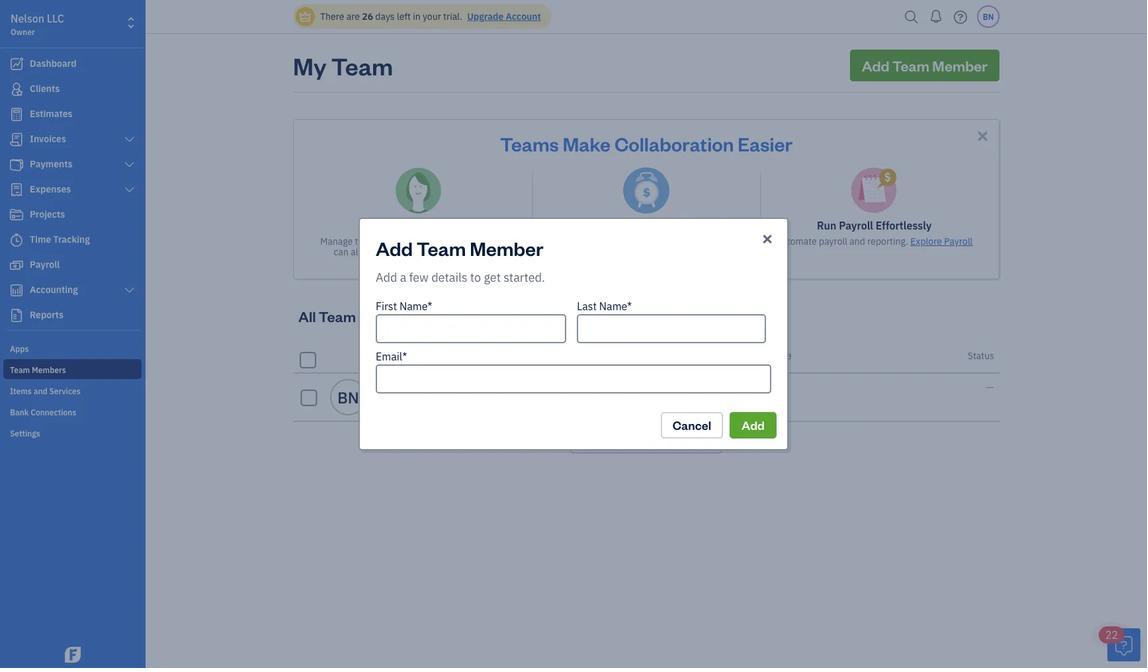 Task type: vqa. For each thing, say whether or not it's contained in the screenshot.
first name* from left
yes



Task type: locate. For each thing, give the bounding box(es) containing it.
0 vertical spatial chevron large down image
[[123, 134, 136, 145]]

add inside "button"
[[742, 417, 765, 433]]

1 horizontal spatial /
[[746, 350, 750, 362]]

/ left cost
[[746, 350, 750, 362]]

0 horizontal spatial close image
[[760, 231, 774, 247]]

1 horizontal spatial payroll
[[944, 235, 973, 247]]

close image inside add team member dialog
[[760, 231, 774, 247]]

all team members
[[298, 307, 421, 325]]

my team
[[293, 50, 393, 81]]

main element
[[0, 0, 179, 668]]

nelson left llc
[[11, 12, 44, 25]]

1 horizontal spatial a
[[400, 269, 406, 285]]

collaboration
[[614, 131, 734, 156]]

tracking up that's
[[653, 219, 695, 233]]

1 vertical spatial nelson
[[399, 380, 432, 394]]

0 horizontal spatial add team member
[[376, 235, 544, 260]]

1 horizontal spatial members
[[669, 434, 710, 447]]

owner
[[11, 26, 35, 37], [534, 380, 566, 394]]

cancel
[[673, 417, 711, 433]]

1 vertical spatial add team member
[[376, 235, 544, 260]]

owner down role
[[534, 380, 566, 394]]

1 vertical spatial chevron large down image
[[123, 159, 136, 170]]

a
[[390, 219, 396, 233], [400, 269, 406, 285]]

2 name* from the left
[[599, 299, 632, 313]]

run
[[817, 219, 836, 233]]

to right roles
[[421, 246, 430, 258]]

can left also
[[334, 246, 349, 258]]

2 chevron large down image from the top
[[123, 159, 136, 170]]

members up name
[[359, 307, 421, 325]]

members
[[359, 307, 421, 325], [669, 434, 710, 447]]

1 vertical spatial a
[[400, 269, 406, 285]]

invoice image
[[9, 133, 24, 146]]

Email* email field
[[376, 364, 771, 394]]

1 horizontal spatial owner
[[534, 380, 566, 394]]

view roles
[[418, 256, 464, 269]]

/ left the job
[[405, 350, 408, 362]]

chevron large down image for expense image
[[123, 185, 136, 195]]

manage
[[320, 235, 353, 247]]

1 vertical spatial to
[[470, 269, 481, 285]]

cost
[[752, 350, 770, 362]]

team
[[331, 50, 393, 81], [892, 56, 929, 75], [399, 219, 426, 233], [597, 219, 624, 233], [417, 235, 466, 260], [319, 307, 356, 325], [642, 434, 667, 447]]

everyone
[[636, 235, 674, 247]]

rate right cost
[[773, 350, 792, 362]]

to inside add team member dialog
[[470, 269, 481, 285]]

member up get
[[470, 235, 544, 260]]

member
[[932, 56, 988, 75], [428, 219, 468, 233], [470, 235, 544, 260]]

3 chevron large down image from the top
[[123, 185, 136, 195]]

all
[[298, 307, 316, 325]]

upgrade account link
[[464, 10, 541, 22]]

2 horizontal spatial member
[[932, 56, 988, 75]]

0 horizontal spatial rate
[[725, 350, 744, 362]]

1 horizontal spatial tracking
[[653, 219, 695, 233]]

1 vertical spatial tracking
[[545, 235, 581, 247]]

freshbooks image
[[62, 647, 83, 663]]

rate
[[725, 350, 744, 362], [773, 350, 792, 362]]

owner up the dashboard icon at the top left of page
[[11, 26, 35, 37]]

bn
[[337, 387, 359, 407]]

run payroll effortlessly automate payroll and reporting. explore payroll
[[776, 219, 973, 247]]

tracking
[[653, 219, 695, 233], [545, 235, 581, 247]]

2 vertical spatial member
[[470, 235, 544, 260]]

a up member
[[390, 219, 396, 233]]

to
[[421, 246, 430, 258], [470, 269, 481, 285]]

team inside team time tracking tracking time is easy, everyone that's invited can track time.
[[597, 219, 624, 233]]

deleted
[[606, 434, 640, 447]]

0 vertical spatial to
[[421, 246, 430, 258]]

ben nelson —
[[378, 380, 432, 406]]

member
[[378, 235, 414, 247]]

teams make collaboration easier
[[500, 131, 793, 156]]

0 vertical spatial add team member
[[862, 56, 988, 75]]

items and services image
[[10, 385, 142, 396]]

0 vertical spatial owner
[[11, 26, 35, 37]]

view for view roles
[[418, 256, 438, 269]]

there
[[320, 10, 344, 22]]

0 vertical spatial nelson
[[11, 12, 44, 25]]

project image
[[9, 208, 24, 222]]

add a team member image
[[395, 167, 441, 214]]

rate left cost
[[725, 350, 744, 362]]

1 name* from the left
[[399, 299, 432, 313]]

1 vertical spatial close image
[[760, 231, 774, 247]]

0 horizontal spatial name*
[[399, 299, 432, 313]]

to left get
[[470, 269, 481, 285]]

—
[[378, 394, 385, 406]]

close image
[[975, 128, 990, 144], [760, 231, 774, 247]]

can right invited
[[732, 235, 747, 247]]

payroll up and
[[839, 219, 873, 233]]

apps image
[[10, 343, 142, 353]]

2 / from the left
[[746, 350, 750, 362]]

bank connections image
[[10, 406, 142, 417]]

1 vertical spatial payroll
[[944, 235, 973, 247]]

0 horizontal spatial can
[[334, 246, 349, 258]]

a for few
[[400, 269, 406, 285]]

0 horizontal spatial /
[[405, 350, 408, 362]]

1 horizontal spatial add team member
[[862, 56, 988, 75]]

name* right last
[[599, 299, 632, 313]]

assign
[[370, 246, 396, 258]]

members down cancel on the right of page
[[669, 434, 710, 447]]

timer image
[[9, 234, 24, 247]]

1 chevron large down image from the top
[[123, 134, 136, 145]]

and
[[850, 235, 865, 247]]

view up few
[[418, 256, 438, 269]]

1 horizontal spatial can
[[732, 235, 747, 247]]

0 vertical spatial tracking
[[653, 219, 695, 233]]

member inside the add team member button
[[932, 56, 988, 75]]

view
[[418, 256, 438, 269], [582, 434, 604, 447]]

report image
[[9, 309, 24, 322]]

add team member inside dialog
[[376, 235, 544, 260]]

your
[[423, 10, 441, 22]]

member down go to help icon
[[932, 56, 988, 75]]

team inside button
[[892, 56, 929, 75]]

0 vertical spatial close image
[[975, 128, 990, 144]]

0 horizontal spatial member
[[428, 219, 468, 233]]

can
[[732, 235, 747, 247], [334, 246, 349, 258]]

0 vertical spatial view
[[418, 256, 438, 269]]

roles
[[399, 246, 419, 258]]

1 rate from the left
[[725, 350, 744, 362]]

name / job title
[[378, 350, 446, 362]]

started.
[[504, 269, 545, 285]]

explore
[[910, 235, 942, 247]]

1 horizontal spatial nelson
[[399, 380, 432, 394]]

billable
[[691, 350, 723, 362]]

add team member
[[862, 56, 988, 75], [376, 235, 544, 260]]

reporting.
[[867, 235, 908, 247]]

view for view deleted team members
[[582, 434, 604, 447]]

1 vertical spatial view
[[582, 434, 604, 447]]

expense image
[[9, 183, 24, 196]]

0 horizontal spatial payroll
[[839, 219, 873, 233]]

member up the information
[[428, 219, 468, 233]]

2 rate from the left
[[773, 350, 792, 362]]

you
[[501, 235, 516, 247]]

chevron large down image
[[123, 134, 136, 145], [123, 159, 136, 170], [123, 185, 136, 195]]

chart image
[[9, 284, 24, 297]]

a for team
[[390, 219, 396, 233]]

name* for last name*
[[599, 299, 632, 313]]

2 vertical spatial chevron large down image
[[123, 185, 136, 195]]

0 horizontal spatial owner
[[11, 26, 35, 37]]

can inside manage team member information for free. you can also assign roles to collaborate more efficiently.
[[334, 246, 349, 258]]

0 horizontal spatial a
[[390, 219, 396, 233]]

a inside dialog
[[400, 269, 406, 285]]

/
[[405, 350, 408, 362], [746, 350, 750, 362]]

0 horizontal spatial members
[[359, 307, 421, 325]]

nelson inside ben nelson —
[[399, 380, 432, 394]]

payroll right explore
[[944, 235, 973, 247]]

name* down few
[[399, 299, 432, 313]]

my
[[293, 50, 326, 81]]

tracking left time
[[545, 235, 581, 247]]

0 vertical spatial a
[[390, 219, 396, 233]]

0 vertical spatial member
[[932, 56, 988, 75]]

nelson
[[11, 12, 44, 25], [399, 380, 432, 394]]

name*
[[399, 299, 432, 313], [599, 299, 632, 313]]

members inside view deleted team members link
[[669, 434, 710, 447]]

effortlessly
[[876, 219, 932, 233]]

first name*
[[376, 299, 432, 313]]

0 horizontal spatial to
[[421, 246, 430, 258]]

nelson right ben
[[399, 380, 432, 394]]

payroll
[[839, 219, 873, 233], [944, 235, 973, 247]]

1 horizontal spatial rate
[[773, 350, 792, 362]]

status
[[968, 350, 994, 362]]

chevron large down image for payment image
[[123, 159, 136, 170]]

1 vertical spatial members
[[669, 434, 710, 447]]

name* for first name*
[[399, 299, 432, 313]]

add
[[862, 56, 890, 75], [368, 219, 388, 233], [376, 235, 413, 260], [376, 269, 397, 285], [742, 417, 765, 433]]

0 horizontal spatial view
[[418, 256, 438, 269]]

a left few
[[400, 269, 406, 285]]

chevron large down image for invoice image
[[123, 134, 136, 145]]

1 horizontal spatial view
[[582, 434, 604, 447]]

1 horizontal spatial to
[[470, 269, 481, 285]]

0 horizontal spatial nelson
[[11, 12, 44, 25]]

left
[[397, 10, 411, 22]]

search image
[[901, 7, 922, 27]]

in
[[413, 10, 420, 22]]

1 horizontal spatial member
[[470, 235, 544, 260]]

time
[[583, 235, 602, 247]]

1 horizontal spatial name*
[[599, 299, 632, 313]]

view left deleted
[[582, 434, 604, 447]]

team members image
[[10, 364, 142, 374]]

1 vertical spatial owner
[[534, 380, 566, 394]]



Task type: describe. For each thing, give the bounding box(es) containing it.
add team member dialog
[[0, 202, 1147, 466]]

is
[[604, 235, 611, 247]]

invited
[[702, 235, 730, 247]]

0 vertical spatial payroll
[[839, 219, 873, 233]]

team time tracking tracking time is easy, everyone that's invited can track time.
[[545, 219, 747, 258]]

dashboard image
[[9, 58, 24, 71]]

chevron large down image
[[123, 285, 136, 296]]

get
[[484, 269, 501, 285]]

Last Name* text field
[[577, 314, 766, 343]]

roles
[[440, 256, 464, 269]]

time
[[626, 219, 651, 233]]

job
[[410, 350, 426, 362]]

track
[[600, 246, 621, 258]]

payment image
[[9, 158, 24, 171]]

run payroll effortlessly image
[[851, 167, 897, 214]]

team inside dialog
[[417, 235, 466, 260]]

easy,
[[613, 235, 634, 247]]

collaborate
[[432, 246, 479, 258]]

0 horizontal spatial tracking
[[545, 235, 581, 247]]

automate
[[776, 235, 817, 247]]

last
[[577, 299, 597, 313]]

nelson inside nelson llc owner
[[11, 12, 44, 25]]

settings image
[[10, 427, 142, 438]]

are
[[346, 10, 360, 22]]

money image
[[9, 259, 24, 272]]

few
[[409, 269, 429, 285]]

1 vertical spatial member
[[428, 219, 468, 233]]

free.
[[480, 235, 499, 247]]

first
[[376, 299, 397, 313]]

view deleted team members
[[582, 434, 710, 447]]

cancel button
[[661, 412, 723, 439]]

days
[[375, 10, 395, 22]]

account
[[506, 10, 541, 22]]

efficiently.
[[373, 256, 416, 269]]

make
[[563, 131, 611, 156]]

add team member button
[[850, 50, 1000, 81]]

1 horizontal spatial close image
[[975, 128, 990, 144]]

member inside add team member dialog
[[470, 235, 544, 260]]

owner inside nelson llc owner
[[11, 26, 35, 37]]

view deleted team members link
[[570, 427, 722, 454]]

First Name* text field
[[376, 314, 566, 343]]

that's
[[676, 235, 700, 247]]

0 vertical spatial members
[[359, 307, 421, 325]]

email*
[[376, 350, 407, 363]]

easier
[[738, 131, 793, 156]]

role
[[534, 350, 553, 362]]

add a team member
[[368, 219, 468, 233]]

add inside button
[[862, 56, 890, 75]]

add team member inside button
[[862, 56, 988, 75]]

title
[[428, 350, 446, 362]]

team
[[355, 235, 376, 247]]

ben
[[378, 380, 396, 394]]

details
[[431, 269, 467, 285]]

teams
[[500, 131, 559, 156]]

upgrade
[[467, 10, 504, 22]]

26
[[362, 10, 373, 22]]

go to help image
[[950, 7, 971, 27]]

information
[[416, 235, 464, 247]]

add button
[[730, 412, 777, 439]]

team time tracking image
[[623, 167, 669, 214]]

payroll
[[819, 235, 847, 247]]

billable rate / cost rate
[[691, 350, 792, 362]]

client image
[[9, 83, 24, 96]]

time.
[[623, 246, 644, 258]]

also
[[351, 246, 368, 258]]

nelson llc owner
[[11, 12, 64, 37]]

last name*
[[577, 299, 632, 313]]

manage team member information for free. you can also assign roles to collaborate more efficiently.
[[320, 235, 516, 269]]

crown image
[[298, 10, 312, 23]]

add a few details to get started.
[[376, 269, 545, 285]]

1 / from the left
[[405, 350, 408, 362]]

can inside team time tracking tracking time is easy, everyone that's invited can track time.
[[732, 235, 747, 247]]

more
[[481, 246, 503, 258]]

trial.
[[443, 10, 462, 22]]

name
[[378, 350, 402, 362]]

to inside manage team member information for free. you can also assign roles to collaborate more efficiently.
[[421, 246, 430, 258]]

estimate image
[[9, 108, 24, 121]]

llc
[[47, 12, 64, 25]]

for
[[466, 235, 478, 247]]

there are 26 days left in your trial. upgrade account
[[320, 10, 541, 22]]



